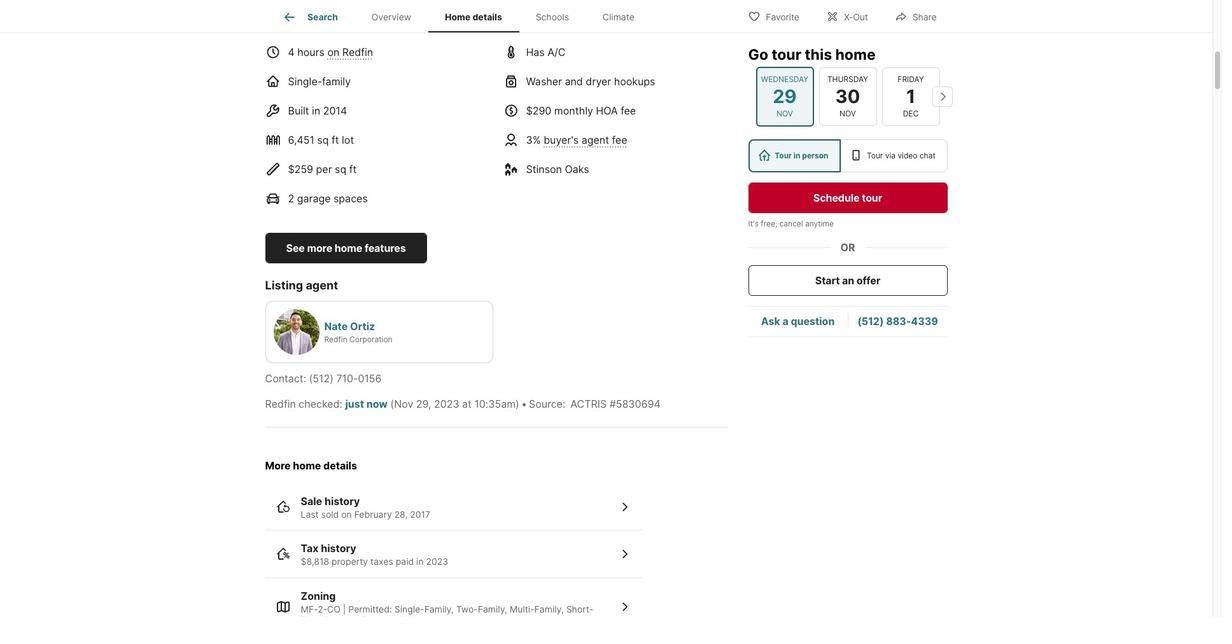 Task type: vqa. For each thing, say whether or not it's contained in the screenshot.
the rightmost 'New'
no



Task type: describe. For each thing, give the bounding box(es) containing it.
0 horizontal spatial on
[[328, 46, 340, 59]]

0 vertical spatial 2023
[[434, 398, 460, 411]]

|
[[343, 604, 346, 615]]

1
[[907, 85, 916, 107]]

see
[[286, 242, 305, 255]]

garage
[[297, 193, 331, 205]]

redfin inside nate ortiz redfin corporation
[[325, 335, 348, 344]]

more home details
[[265, 460, 357, 472]]

share
[[913, 11, 937, 22]]

property
[[332, 557, 368, 568]]

overview
[[372, 12, 412, 22]]

tab list containing search
[[265, 0, 662, 32]]

wednesday
[[762, 74, 809, 84]]

home inside button
[[335, 242, 363, 255]]

883-
[[887, 316, 912, 328]]

history for tax history
[[321, 543, 356, 556]]

go tour this home
[[749, 46, 876, 64]]

tour in person
[[775, 151, 829, 161]]

2017
[[410, 509, 431, 520]]

question
[[791, 316, 835, 328]]

tour via video chat option
[[842, 139, 948, 173]]

0 horizontal spatial (512)
[[309, 372, 334, 385]]

1 horizontal spatial sq
[[335, 163, 347, 176]]

chat
[[920, 151, 936, 161]]

ask a question
[[762, 316, 835, 328]]

2
[[288, 193, 294, 205]]

$290 monthly hoa fee
[[526, 105, 636, 117]]

sale
[[301, 495, 322, 508]]

mf-
[[301, 604, 318, 615]]

go
[[749, 46, 769, 64]]

hookups
[[615, 75, 656, 88]]

(nov
[[391, 398, 414, 411]]

wednesday 29 nov
[[762, 74, 809, 118]]

via
[[886, 151, 896, 161]]

29,
[[416, 398, 432, 411]]

start an offer button
[[749, 266, 948, 296]]

0 vertical spatial redfin
[[343, 46, 373, 59]]

see more home features
[[286, 242, 406, 255]]

schedule tour
[[814, 192, 883, 204]]

2-
[[318, 604, 327, 615]]

an
[[843, 275, 855, 287]]

more
[[307, 242, 333, 255]]

4 hours on redfin
[[288, 46, 373, 59]]

1 horizontal spatial agent
[[582, 134, 610, 147]]

zoning
[[301, 590, 336, 603]]

4339
[[912, 316, 939, 328]]

listing
[[265, 279, 303, 293]]

on inside sale history last sold on february 28, 2017
[[342, 509, 352, 520]]

(512) 883-4339 link
[[858, 316, 939, 328]]

a/c
[[548, 46, 566, 59]]

3%
[[526, 134, 541, 147]]

tour for tour in person
[[775, 151, 792, 161]]

paid
[[396, 557, 414, 568]]

0156
[[358, 372, 382, 385]]

tour in person option
[[749, 139, 842, 173]]

nate ortiz link
[[325, 320, 375, 333]]

sold
[[321, 509, 339, 520]]

2 family, from the left
[[478, 604, 508, 615]]

3% buyer's agent fee
[[526, 134, 628, 147]]

2023 inside the tax history $8,818 property taxes paid in 2023
[[426, 557, 449, 568]]

list box containing tour in person
[[749, 139, 948, 173]]

nov for 29
[[777, 109, 794, 118]]

favorite button
[[738, 3, 811, 29]]

has a/c
[[526, 46, 566, 59]]

redfin checked: just now (nov 29, 2023 at 10:35am) • source: actris # 5830694
[[265, 398, 661, 411]]

•
[[522, 398, 527, 411]]

nov for 30
[[840, 109, 857, 118]]

1 vertical spatial ft
[[350, 163, 357, 176]]

checked:
[[299, 398, 343, 411]]

has
[[526, 46, 545, 59]]

washer and dryer hookups
[[526, 75, 656, 88]]

features
[[365, 242, 406, 255]]

home
[[445, 12, 471, 22]]

nate ortiz image
[[274, 309, 319, 355]]

family
[[322, 75, 351, 88]]

multi-
[[510, 604, 535, 615]]

rentals,
[[325, 615, 358, 618]]

fee for $290 monthly hoa fee
[[621, 105, 636, 117]]

contact: (512) 710-0156
[[265, 372, 382, 385]]

permitted:
[[349, 604, 392, 615]]

dryer
[[586, 75, 612, 88]]

5830694
[[616, 398, 661, 411]]

more
[[265, 460, 291, 472]]

schools tab
[[519, 2, 586, 32]]

search link
[[282, 10, 338, 25]]

term
[[301, 615, 322, 618]]

home details
[[445, 12, 502, 22]]

fee for 3% buyer's agent fee
[[612, 134, 628, 147]]

3 family, from the left
[[535, 604, 564, 615]]

schedule
[[814, 192, 860, 204]]

favorite
[[766, 11, 800, 22]]

0 vertical spatial (512)
[[858, 316, 884, 328]]

in for tour
[[794, 151, 801, 161]]

hoa
[[596, 105, 618, 117]]

built
[[288, 105, 309, 117]]

nate ortiz redfin corporation
[[325, 320, 393, 344]]

x-
[[845, 11, 854, 22]]

2014
[[323, 105, 347, 117]]

this
[[805, 46, 833, 64]]

buyer's agent fee link
[[544, 134, 628, 147]]



Task type: locate. For each thing, give the bounding box(es) containing it.
person
[[803, 151, 829, 161]]

0 vertical spatial agent
[[582, 134, 610, 147]]

oaks
[[565, 163, 590, 176]]

contact:
[[265, 372, 306, 385]]

sq right per
[[335, 163, 347, 176]]

nov
[[777, 109, 794, 118], [840, 109, 857, 118]]

0 vertical spatial home
[[836, 46, 876, 64]]

1 vertical spatial fee
[[612, 134, 628, 147]]

zoning mf-2-co | permitted: single-family, two-family, multi-family, short- term rentals, commercial
[[301, 590, 594, 618]]

nov down "30"
[[840, 109, 857, 118]]

1 vertical spatial sq
[[335, 163, 347, 176]]

per
[[316, 163, 332, 176]]

0 vertical spatial history
[[325, 495, 360, 508]]

home details tab
[[428, 2, 519, 32]]

history for sale history
[[325, 495, 360, 508]]

1 vertical spatial (512)
[[309, 372, 334, 385]]

0 horizontal spatial details
[[324, 460, 357, 472]]

ask a question link
[[762, 316, 835, 328]]

history up sold
[[325, 495, 360, 508]]

history inside sale history last sold on february 28, 2017
[[325, 495, 360, 508]]

ft right per
[[350, 163, 357, 176]]

tab list
[[265, 0, 662, 32]]

video
[[898, 151, 918, 161]]

$259 per sq ft
[[288, 163, 357, 176]]

1 family, from the left
[[425, 604, 454, 615]]

28,
[[395, 509, 408, 520]]

ask
[[762, 316, 781, 328]]

0 horizontal spatial single-
[[288, 75, 322, 88]]

2 nov from the left
[[840, 109, 857, 118]]

1 vertical spatial home
[[335, 242, 363, 255]]

1 vertical spatial details
[[324, 460, 357, 472]]

and
[[565, 75, 583, 88]]

hours
[[298, 46, 325, 59]]

0 vertical spatial details
[[473, 12, 502, 22]]

30
[[836, 85, 861, 107]]

0 horizontal spatial nov
[[777, 109, 794, 118]]

0 vertical spatial in
[[312, 105, 321, 117]]

thursday
[[828, 74, 869, 84]]

tour left via
[[868, 151, 884, 161]]

0 horizontal spatial ft
[[332, 134, 339, 147]]

1 vertical spatial single-
[[395, 604, 425, 615]]

agent
[[582, 134, 610, 147], [306, 279, 338, 293]]

start
[[816, 275, 840, 287]]

tour inside button
[[862, 192, 883, 204]]

in left person
[[794, 151, 801, 161]]

0 horizontal spatial tour
[[772, 46, 802, 64]]

2 vertical spatial redfin
[[265, 398, 296, 411]]

ortiz
[[350, 320, 375, 333]]

stinson oaks
[[526, 163, 590, 176]]

friday
[[898, 74, 925, 84]]

family, left short-
[[535, 604, 564, 615]]

ft
[[332, 134, 339, 147], [350, 163, 357, 176]]

taxes
[[371, 557, 394, 568]]

at
[[462, 398, 472, 411]]

commercial
[[361, 615, 411, 618]]

sq right 6,451
[[317, 134, 329, 147]]

#
[[610, 398, 616, 411]]

0 vertical spatial single-
[[288, 75, 322, 88]]

redfin down nate
[[325, 335, 348, 344]]

tour via video chat
[[868, 151, 936, 161]]

cancel
[[780, 219, 804, 229]]

in inside tour in person 'option'
[[794, 151, 801, 161]]

1 nov from the left
[[777, 109, 794, 118]]

in right built
[[312, 105, 321, 117]]

tour left person
[[775, 151, 792, 161]]

redfin down contact:
[[265, 398, 296, 411]]

1 vertical spatial history
[[321, 543, 356, 556]]

1 horizontal spatial tour
[[868, 151, 884, 161]]

history up property
[[321, 543, 356, 556]]

fee down hoa
[[612, 134, 628, 147]]

1 vertical spatial agent
[[306, 279, 338, 293]]

1 horizontal spatial home
[[335, 242, 363, 255]]

0 vertical spatial on
[[328, 46, 340, 59]]

1 vertical spatial in
[[794, 151, 801, 161]]

2 vertical spatial home
[[293, 460, 321, 472]]

2 vertical spatial in
[[417, 557, 424, 568]]

friday 1 dec
[[898, 74, 925, 118]]

in right paid
[[417, 557, 424, 568]]

last
[[301, 509, 319, 520]]

1 vertical spatial tour
[[862, 192, 883, 204]]

1 horizontal spatial single-
[[395, 604, 425, 615]]

None button
[[756, 67, 814, 127], [819, 67, 877, 126], [883, 67, 940, 126], [756, 67, 814, 127], [819, 67, 877, 126], [883, 67, 940, 126]]

single- down hours
[[288, 75, 322, 88]]

0 horizontal spatial in
[[312, 105, 321, 117]]

1 horizontal spatial (512)
[[858, 316, 884, 328]]

29
[[773, 85, 797, 107]]

2 horizontal spatial family,
[[535, 604, 564, 615]]

agent down more
[[306, 279, 338, 293]]

monthly
[[555, 105, 594, 117]]

tax
[[301, 543, 319, 556]]

$259
[[288, 163, 313, 176]]

(512) up the checked:
[[309, 372, 334, 385]]

climate
[[603, 12, 635, 22]]

overview tab
[[355, 2, 428, 32]]

on
[[328, 46, 340, 59], [342, 509, 352, 520]]

(512) left '883-'
[[858, 316, 884, 328]]

family,
[[425, 604, 454, 615], [478, 604, 508, 615], [535, 604, 564, 615]]

tour for schedule
[[862, 192, 883, 204]]

fee
[[621, 105, 636, 117], [612, 134, 628, 147]]

family, left the multi-
[[478, 604, 508, 615]]

tour inside option
[[868, 151, 884, 161]]

$8,818
[[301, 557, 329, 568]]

schools
[[536, 12, 569, 22]]

on right sold
[[342, 509, 352, 520]]

2 horizontal spatial in
[[794, 151, 801, 161]]

a
[[783, 316, 789, 328]]

2023 left at
[[434, 398, 460, 411]]

climate tab
[[586, 2, 652, 32]]

ft left lot
[[332, 134, 339, 147]]

february
[[355, 509, 392, 520]]

1 horizontal spatial in
[[417, 557, 424, 568]]

tour right schedule
[[862, 192, 883, 204]]

see more home features button
[[265, 233, 427, 264]]

0 horizontal spatial tour
[[775, 151, 792, 161]]

10:35am)
[[475, 398, 520, 411]]

2 garage spaces
[[288, 193, 368, 205]]

history inside the tax history $8,818 property taxes paid in 2023
[[321, 543, 356, 556]]

tour
[[775, 151, 792, 161], [868, 151, 884, 161]]

in for built
[[312, 105, 321, 117]]

in inside the tax history $8,818 property taxes paid in 2023
[[417, 557, 424, 568]]

0 vertical spatial fee
[[621, 105, 636, 117]]

2023 right paid
[[426, 557, 449, 568]]

on redfin link
[[328, 46, 373, 59]]

out
[[854, 11, 869, 22]]

short-
[[567, 604, 594, 615]]

0 vertical spatial sq
[[317, 134, 329, 147]]

home
[[836, 46, 876, 64], [335, 242, 363, 255], [293, 460, 321, 472]]

$290
[[526, 105, 552, 117]]

1 horizontal spatial family,
[[478, 604, 508, 615]]

redfin
[[343, 46, 373, 59], [325, 335, 348, 344], [265, 398, 296, 411]]

2023
[[434, 398, 460, 411], [426, 557, 449, 568]]

1 horizontal spatial nov
[[840, 109, 857, 118]]

or
[[841, 241, 856, 254]]

details right home
[[473, 12, 502, 22]]

(512) 883-4339
[[858, 316, 939, 328]]

1 horizontal spatial tour
[[862, 192, 883, 204]]

0 horizontal spatial home
[[293, 460, 321, 472]]

single- inside zoning mf-2-co | permitted: single-family, two-family, multi-family, short- term rentals, commercial
[[395, 604, 425, 615]]

schedule tour button
[[749, 183, 948, 213]]

1 tour from the left
[[775, 151, 792, 161]]

thursday 30 nov
[[828, 74, 869, 118]]

0 horizontal spatial agent
[[306, 279, 338, 293]]

single-family
[[288, 75, 351, 88]]

it's
[[749, 219, 759, 229]]

0 horizontal spatial sq
[[317, 134, 329, 147]]

0 horizontal spatial family,
[[425, 604, 454, 615]]

co
[[327, 604, 341, 615]]

start an offer
[[816, 275, 881, 287]]

redfin up family at the left top
[[343, 46, 373, 59]]

0 vertical spatial ft
[[332, 134, 339, 147]]

next image
[[933, 87, 953, 107]]

anytime
[[806, 219, 834, 229]]

details up sale history last sold on february 28, 2017
[[324, 460, 357, 472]]

tour for go
[[772, 46, 802, 64]]

in
[[312, 105, 321, 117], [794, 151, 801, 161], [417, 557, 424, 568]]

6,451 sq ft lot
[[288, 134, 354, 147]]

single- up commercial
[[395, 604, 425, 615]]

spaces
[[334, 193, 368, 205]]

2 tour from the left
[[868, 151, 884, 161]]

share button
[[885, 3, 948, 29]]

1 horizontal spatial ft
[[350, 163, 357, 176]]

fee right hoa
[[621, 105, 636, 117]]

0 vertical spatial tour
[[772, 46, 802, 64]]

1 vertical spatial 2023
[[426, 557, 449, 568]]

tour inside 'option'
[[775, 151, 792, 161]]

nov down 29
[[777, 109, 794, 118]]

actris
[[571, 398, 607, 411]]

tour for tour via video chat
[[868, 151, 884, 161]]

nov inside thursday 30 nov
[[840, 109, 857, 118]]

on right hours
[[328, 46, 340, 59]]

details inside tab
[[473, 12, 502, 22]]

tour up wednesday
[[772, 46, 802, 64]]

6,451
[[288, 134, 315, 147]]

1 vertical spatial redfin
[[325, 335, 348, 344]]

x-out
[[845, 11, 869, 22]]

family, left two-
[[425, 604, 454, 615]]

agent down hoa
[[582, 134, 610, 147]]

tax history $8,818 property taxes paid in 2023
[[301, 543, 449, 568]]

1 horizontal spatial on
[[342, 509, 352, 520]]

built in 2014
[[288, 105, 347, 117]]

1 horizontal spatial details
[[473, 12, 502, 22]]

two-
[[457, 604, 478, 615]]

tour
[[772, 46, 802, 64], [862, 192, 883, 204]]

x-out button
[[816, 3, 879, 29]]

nov inside wednesday 29 nov
[[777, 109, 794, 118]]

1 vertical spatial on
[[342, 509, 352, 520]]

2 horizontal spatial home
[[836, 46, 876, 64]]

dec
[[904, 109, 919, 118]]

now
[[367, 398, 388, 411]]

list box
[[749, 139, 948, 173]]



